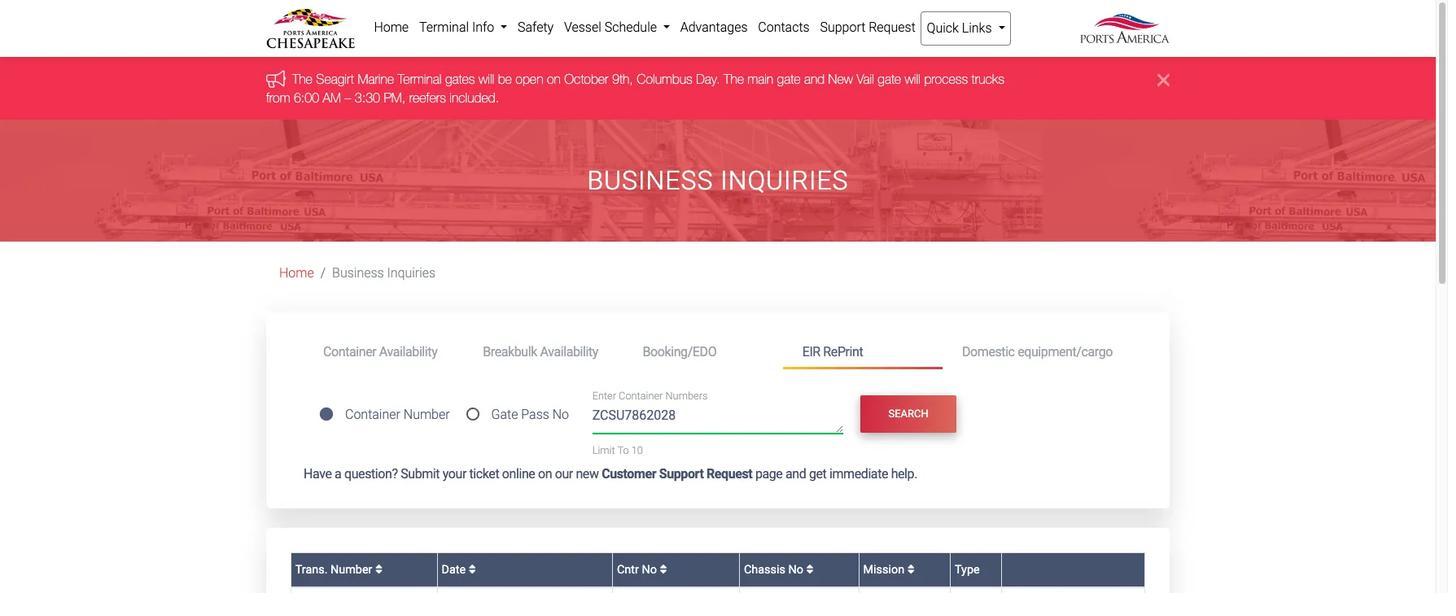 Task type: locate. For each thing, give the bounding box(es) containing it.
number
[[404, 407, 450, 423], [331, 563, 372, 577]]

mission link
[[863, 563, 915, 577]]

1 sort image from the left
[[660, 564, 667, 575]]

2 sort image from the left
[[806, 564, 814, 575]]

sort image right chassis at the right bottom of page
[[806, 564, 814, 575]]

support up new
[[820, 20, 866, 35]]

1 vertical spatial on
[[538, 466, 552, 482]]

sort image left type
[[907, 564, 915, 575]]

0 horizontal spatial home
[[279, 266, 314, 281]]

open
[[516, 72, 543, 87]]

0 vertical spatial and
[[804, 72, 825, 87]]

a
[[335, 466, 341, 482]]

will left process
[[905, 72, 921, 87]]

new
[[828, 72, 853, 87]]

home
[[374, 20, 409, 35], [279, 266, 314, 281]]

0 vertical spatial home
[[374, 20, 409, 35]]

info
[[472, 20, 494, 35]]

sort image inside date link
[[469, 564, 476, 575]]

sort image
[[660, 564, 667, 575], [806, 564, 814, 575], [907, 564, 915, 575]]

1 horizontal spatial home
[[374, 20, 409, 35]]

terminal left info
[[419, 20, 469, 35]]

0 horizontal spatial support
[[659, 466, 704, 482]]

number up submit
[[404, 407, 450, 423]]

2 will from the left
[[905, 72, 921, 87]]

no
[[553, 407, 569, 423], [642, 563, 657, 577], [788, 563, 803, 577]]

chassis no
[[744, 563, 806, 577]]

quick links link
[[921, 11, 1011, 46]]

1 vertical spatial business
[[332, 266, 384, 281]]

support
[[820, 20, 866, 35], [659, 466, 704, 482]]

new
[[576, 466, 599, 482]]

1 horizontal spatial business
[[587, 165, 713, 196]]

terminal
[[419, 20, 469, 35], [398, 72, 442, 87]]

support right customer
[[659, 466, 704, 482]]

business inquiries
[[587, 165, 849, 196], [332, 266, 436, 281]]

sort image for trans. number
[[375, 564, 383, 575]]

1 availability from the left
[[379, 344, 437, 359]]

2 sort image from the left
[[469, 564, 476, 575]]

reprint
[[823, 344, 863, 359]]

on left our
[[538, 466, 552, 482]]

gate
[[777, 72, 801, 87], [878, 72, 901, 87]]

1 will from the left
[[479, 72, 494, 87]]

contacts
[[758, 20, 810, 35]]

0 horizontal spatial sort image
[[660, 564, 667, 575]]

no right chassis at the right bottom of page
[[788, 563, 803, 577]]

customer support request link
[[602, 466, 752, 482]]

1 horizontal spatial sort image
[[469, 564, 476, 575]]

terminal up reefers
[[398, 72, 442, 87]]

sort image inside "cntr no" link
[[660, 564, 667, 575]]

sort image
[[375, 564, 383, 575], [469, 564, 476, 575]]

number right trans.
[[331, 563, 372, 577]]

2 horizontal spatial no
[[788, 563, 803, 577]]

the
[[292, 72, 313, 87], [724, 72, 744, 87]]

1 horizontal spatial no
[[642, 563, 657, 577]]

1 vertical spatial number
[[331, 563, 372, 577]]

0 horizontal spatial the
[[292, 72, 313, 87]]

will left be on the left of the page
[[479, 72, 494, 87]]

1 vertical spatial inquiries
[[387, 266, 436, 281]]

1 vertical spatial request
[[707, 466, 752, 482]]

1 horizontal spatial inquiries
[[721, 165, 849, 196]]

container right enter
[[619, 390, 663, 402]]

sort image inside mission link
[[907, 564, 915, 575]]

number for trans. number
[[331, 563, 372, 577]]

no right the cntr
[[642, 563, 657, 577]]

availability
[[379, 344, 437, 359], [540, 344, 598, 359]]

home link
[[369, 11, 414, 44], [279, 266, 314, 281]]

inquiries
[[721, 165, 849, 196], [387, 266, 436, 281]]

0 vertical spatial home link
[[369, 11, 414, 44]]

gate right vail
[[878, 72, 901, 87]]

0 vertical spatial number
[[404, 407, 450, 423]]

1 vertical spatial and
[[786, 466, 806, 482]]

1 horizontal spatial gate
[[878, 72, 901, 87]]

1 sort image from the left
[[375, 564, 383, 575]]

request left "page"
[[707, 466, 752, 482]]

date link
[[442, 563, 476, 577]]

gate right main
[[777, 72, 801, 87]]

our
[[555, 466, 573, 482]]

and
[[804, 72, 825, 87], [786, 466, 806, 482]]

request
[[869, 20, 916, 35], [707, 466, 752, 482]]

0 horizontal spatial request
[[707, 466, 752, 482]]

links
[[962, 20, 992, 36]]

and left new
[[804, 72, 825, 87]]

have
[[304, 466, 332, 482]]

on
[[547, 72, 561, 87], [538, 466, 552, 482]]

1 horizontal spatial support
[[820, 20, 866, 35]]

sort image inside the trans. number link
[[375, 564, 383, 575]]

0 horizontal spatial will
[[479, 72, 494, 87]]

3 sort image from the left
[[907, 564, 915, 575]]

0 horizontal spatial availability
[[379, 344, 437, 359]]

get
[[809, 466, 827, 482]]

1 horizontal spatial the
[[724, 72, 744, 87]]

container availability link
[[304, 337, 463, 367]]

question?
[[344, 466, 398, 482]]

0 vertical spatial business inquiries
[[587, 165, 849, 196]]

and left get
[[786, 466, 806, 482]]

1 vertical spatial home
[[279, 266, 314, 281]]

domestic equipment/cargo link
[[943, 337, 1132, 367]]

sort image right the cntr
[[660, 564, 667, 575]]

ticket
[[469, 466, 499, 482]]

0 vertical spatial request
[[869, 20, 916, 35]]

domestic equipment/cargo
[[962, 344, 1113, 359]]

0 vertical spatial container
[[323, 344, 376, 359]]

sort image inside chassis no link
[[806, 564, 814, 575]]

online
[[502, 466, 535, 482]]

vail
[[857, 72, 874, 87]]

chassis
[[744, 563, 785, 577]]

0 horizontal spatial home link
[[279, 266, 314, 281]]

container for container availability
[[323, 344, 376, 359]]

0 vertical spatial support
[[820, 20, 866, 35]]

no for cntr no
[[642, 563, 657, 577]]

availability for container availability
[[379, 344, 437, 359]]

2 availability from the left
[[540, 344, 598, 359]]

0 horizontal spatial business
[[332, 266, 384, 281]]

the up 6:00
[[292, 72, 313, 87]]

2 horizontal spatial sort image
[[907, 564, 915, 575]]

0 horizontal spatial sort image
[[375, 564, 383, 575]]

chassis no link
[[744, 563, 814, 577]]

1 horizontal spatial number
[[404, 407, 450, 423]]

contacts link
[[753, 11, 815, 44]]

request left "quick"
[[869, 20, 916, 35]]

container up container number
[[323, 344, 376, 359]]

1 horizontal spatial will
[[905, 72, 921, 87]]

support request
[[820, 20, 916, 35]]

1 horizontal spatial sort image
[[806, 564, 814, 575]]

no for chassis no
[[788, 563, 803, 577]]

the seagirt marine terminal gates will be open on october 9th, columbus day. the main gate and new vail gate will process trucks from 6:00 am – 3:30 pm, reefers included. alert
[[0, 57, 1436, 120]]

your
[[443, 466, 466, 482]]

1 vertical spatial business inquiries
[[332, 266, 436, 281]]

container up question?
[[345, 407, 400, 423]]

1 vertical spatial home link
[[279, 266, 314, 281]]

the right day.
[[724, 72, 744, 87]]

10
[[632, 444, 643, 456]]

sort image for date
[[469, 564, 476, 575]]

eir reprint link
[[783, 337, 943, 370]]

0 horizontal spatial number
[[331, 563, 372, 577]]

1 horizontal spatial request
[[869, 20, 916, 35]]

will
[[479, 72, 494, 87], [905, 72, 921, 87]]

support inside support request link
[[820, 20, 866, 35]]

2 vertical spatial container
[[345, 407, 400, 423]]

1 horizontal spatial availability
[[540, 344, 598, 359]]

availability up container number
[[379, 344, 437, 359]]

numbers
[[666, 390, 708, 402]]

0 horizontal spatial no
[[553, 407, 569, 423]]

1 horizontal spatial business inquiries
[[587, 165, 849, 196]]

0 horizontal spatial gate
[[777, 72, 801, 87]]

schedule
[[605, 20, 657, 35]]

no right pass
[[553, 407, 569, 423]]

and inside the seagirt marine terminal gates will be open on october 9th, columbus day. the main gate and new vail gate will process trucks from 6:00 am – 3:30 pm, reefers included.
[[804, 72, 825, 87]]

terminal inside the seagirt marine terminal gates will be open on october 9th, columbus day. the main gate and new vail gate will process trucks from 6:00 am – 3:30 pm, reefers included.
[[398, 72, 442, 87]]

on right open
[[547, 72, 561, 87]]

container
[[323, 344, 376, 359], [619, 390, 663, 402], [345, 407, 400, 423]]

1 vertical spatial terminal
[[398, 72, 442, 87]]

availability up enter
[[540, 344, 598, 359]]

limit to 10
[[592, 444, 643, 456]]

0 vertical spatial on
[[547, 72, 561, 87]]

help.
[[891, 466, 917, 482]]



Task type: vqa. For each thing, say whether or not it's contained in the screenshot.
OTR Driver Terminal Rules image
no



Task type: describe. For each thing, give the bounding box(es) containing it.
pass
[[521, 407, 549, 423]]

type
[[955, 563, 980, 577]]

eir reprint
[[802, 344, 863, 359]]

breakbulk
[[483, 344, 537, 359]]

enter
[[592, 390, 616, 402]]

trans.
[[295, 563, 328, 577]]

am
[[323, 90, 341, 105]]

enter container numbers
[[592, 390, 708, 402]]

0 horizontal spatial inquiries
[[387, 266, 436, 281]]

vessel schedule
[[564, 20, 660, 35]]

search button
[[861, 396, 956, 433]]

october
[[564, 72, 609, 87]]

mission
[[863, 563, 907, 577]]

quick
[[927, 20, 959, 36]]

reefers
[[409, 90, 446, 105]]

advantages link
[[675, 11, 753, 44]]

immediate
[[829, 466, 888, 482]]

2 the from the left
[[724, 72, 744, 87]]

gates
[[445, 72, 475, 87]]

marine
[[358, 72, 394, 87]]

2 gate from the left
[[878, 72, 901, 87]]

terminal info
[[419, 20, 498, 35]]

cntr no
[[617, 563, 660, 577]]

columbus
[[637, 72, 693, 87]]

pm,
[[384, 90, 406, 105]]

limit
[[592, 444, 615, 456]]

1 vertical spatial container
[[619, 390, 663, 402]]

breakbulk availability link
[[463, 337, 623, 367]]

page
[[755, 466, 783, 482]]

9th,
[[612, 72, 633, 87]]

search
[[889, 408, 929, 420]]

0 vertical spatial terminal
[[419, 20, 469, 35]]

be
[[498, 72, 512, 87]]

0 horizontal spatial business inquiries
[[332, 266, 436, 281]]

from
[[266, 90, 290, 105]]

container number
[[345, 407, 450, 423]]

the seagirt marine terminal gates will be open on october 9th, columbus day. the main gate and new vail gate will process trucks from 6:00 am – 3:30 pm, reefers included. link
[[266, 72, 1004, 105]]

trucks
[[972, 72, 1004, 87]]

support request link
[[815, 11, 921, 44]]

date
[[442, 563, 469, 577]]

6:00
[[294, 90, 319, 105]]

customer
[[602, 466, 656, 482]]

number for container number
[[404, 407, 450, 423]]

1 horizontal spatial home link
[[369, 11, 414, 44]]

on inside the seagirt marine terminal gates will be open on october 9th, columbus day. the main gate and new vail gate will process trucks from 6:00 am – 3:30 pm, reefers included.
[[547, 72, 561, 87]]

advantages
[[680, 20, 748, 35]]

3:30
[[355, 90, 380, 105]]

1 vertical spatial support
[[659, 466, 704, 482]]

container availability
[[323, 344, 437, 359]]

gate pass no
[[491, 407, 569, 423]]

trans. number
[[295, 563, 375, 577]]

seagirt
[[316, 72, 354, 87]]

vessel schedule link
[[559, 11, 675, 44]]

sort image for mission
[[907, 564, 915, 575]]

0 vertical spatial business
[[587, 165, 713, 196]]

breakbulk availability
[[483, 344, 598, 359]]

bullhorn image
[[266, 70, 292, 88]]

trans. number link
[[295, 563, 383, 577]]

have a question? submit your ticket online on our new customer support request page and get immediate help.
[[304, 466, 917, 482]]

submit
[[401, 466, 440, 482]]

container for container number
[[345, 407, 400, 423]]

1 the from the left
[[292, 72, 313, 87]]

equipment/cargo
[[1018, 344, 1113, 359]]

sort image for chassis no
[[806, 564, 814, 575]]

safety link
[[513, 11, 559, 44]]

to
[[617, 444, 629, 456]]

Enter Container Numbers text field
[[592, 406, 844, 434]]

domestic
[[962, 344, 1015, 359]]

–
[[345, 90, 351, 105]]

included.
[[450, 90, 499, 105]]

availability for breakbulk availability
[[540, 344, 598, 359]]

sort image for cntr no
[[660, 564, 667, 575]]

quick links
[[927, 20, 995, 36]]

0 vertical spatial inquiries
[[721, 165, 849, 196]]

close image
[[1158, 70, 1170, 90]]

process
[[924, 72, 968, 87]]

day.
[[696, 72, 720, 87]]

vessel
[[564, 20, 601, 35]]

cntr
[[617, 563, 639, 577]]

the seagirt marine terminal gates will be open on october 9th, columbus day. the main gate and new vail gate will process trucks from 6:00 am – 3:30 pm, reefers included.
[[266, 72, 1004, 105]]

eir
[[802, 344, 820, 359]]

cntr no link
[[617, 563, 667, 577]]

booking/edo
[[643, 344, 717, 359]]

booking/edo link
[[623, 337, 783, 367]]

terminal info link
[[414, 11, 513, 44]]

main
[[748, 72, 774, 87]]

1 gate from the left
[[777, 72, 801, 87]]

safety
[[518, 20, 554, 35]]

gate
[[491, 407, 518, 423]]



